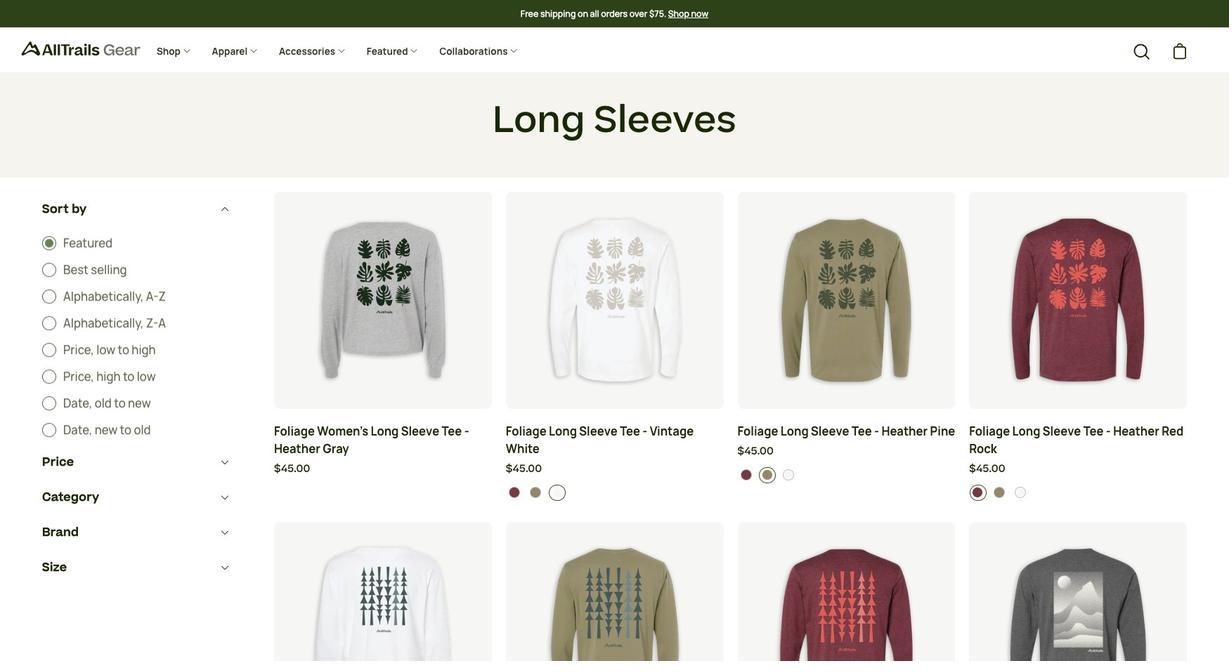 Task type: locate. For each thing, give the bounding box(es) containing it.
vintage white radio right heather red rock image
[[781, 467, 798, 483]]

Heather Pine radio
[[759, 467, 776, 483], [528, 485, 545, 501]]

1 date, from the top
[[63, 396, 92, 411]]

Heather Red Rock radio
[[506, 485, 523, 501]]

category
[[42, 492, 99, 509]]

1 vertical spatial vintage white radio
[[549, 485, 566, 501]]

$45.00
[[738, 444, 774, 459], [274, 462, 310, 477], [506, 462, 542, 477], [969, 462, 1006, 477]]

old up date, new to old
[[95, 396, 112, 411]]

0 vertical spatial heather red rock radio
[[738, 467, 755, 483]]

alphabetically, up price, low to high
[[63, 315, 144, 331]]

2 heather red rock image from the left
[[972, 487, 983, 499]]

2 alphabetically, from the top
[[63, 315, 144, 331]]

heather red rock image
[[509, 487, 520, 499], [972, 487, 983, 499]]

- for foliage long sleeve tee - heather pine
[[874, 424, 879, 440]]

vintage white image right heather pine radio
[[1015, 487, 1026, 499]]

option group down foliage long sleeve tee - heather pine $45.00
[[738, 467, 956, 483]]

shop right $75.
[[668, 7, 690, 19]]

heather inside foliage long sleeve tee - heather red rock $45.00
[[1113, 424, 1160, 440]]

heather pine image left vintage white image
[[762, 470, 773, 481]]

heather for pine
[[882, 424, 928, 440]]

foliage for foliage women's long sleeve tee - heather gray
[[274, 424, 315, 440]]

2 - from the left
[[643, 424, 648, 440]]

high down price, low to high
[[96, 369, 121, 384]]

3 toggle plus image from the left
[[510, 46, 518, 55]]

1 tee from the left
[[442, 424, 462, 440]]

on
[[578, 7, 588, 19]]

heather inside the foliage women's long sleeve tee - heather gray $45.00
[[274, 442, 320, 457]]

size button
[[42, 553, 232, 588]]

heather pine image inside radio
[[994, 487, 1005, 499]]

0 horizontal spatial heather red rock radio
[[738, 467, 755, 483]]

toggle plus image inside featured link
[[410, 46, 418, 55]]

0 horizontal spatial low
[[96, 342, 115, 358]]

$45.00 link for pine
[[738, 444, 955, 460]]

Vintage White radio
[[781, 467, 798, 483], [549, 485, 566, 501]]

1 vertical spatial heather red rock radio
[[970, 485, 987, 501]]

new down 'price, high to low' at the bottom left
[[128, 396, 151, 411]]

1 vertical spatial new
[[95, 422, 118, 438]]

heather red rock image left heather pine radio
[[972, 487, 983, 499]]

- inside foliage long sleeve tee - vintage white $45.00
[[643, 424, 648, 440]]

to for old
[[114, 396, 126, 411]]

long sleeves
[[493, 94, 737, 147]]

3 sleeve from the left
[[811, 424, 849, 440]]

0 vertical spatial date,
[[63, 396, 92, 411]]

heather red rock radio left heather pine radio
[[970, 485, 987, 501]]

4 foliage from the left
[[969, 424, 1010, 440]]

foliage inside foliage long sleeve tee - heather pine $45.00
[[738, 424, 778, 440]]

0 horizontal spatial toggle plus image
[[182, 46, 191, 55]]

1 horizontal spatial heather red rock radio
[[970, 485, 987, 501]]

new down date, old to new
[[95, 422, 118, 438]]

vintage white radio for foliage long sleeve tee - heather pine
[[781, 467, 798, 483]]

$45.00 link down foliage long sleeve tee - vintage white link
[[506, 462, 724, 478]]

1 toggle plus image from the left
[[182, 46, 191, 55]]

heather pine radio for foliage long sleeve tee - heather pine
[[759, 467, 776, 483]]

toggle plus image inside apparel 'link'
[[249, 46, 258, 55]]

shop left apparel
[[157, 45, 182, 58]]

option group
[[738, 467, 956, 483], [506, 485, 724, 501], [970, 485, 1187, 501]]

0 horizontal spatial option group
[[506, 485, 724, 501]]

sort by button
[[42, 192, 232, 227]]

foliage inside foliage long sleeve tee - vintage white $45.00
[[506, 424, 547, 440]]

alphabetically, for alphabetically, a-z
[[63, 289, 144, 304]]

foliage left women's
[[274, 424, 315, 440]]

$45.00 link for red
[[969, 462, 1187, 478]]

accessories
[[279, 45, 337, 58]]

0 horizontal spatial high
[[96, 369, 121, 384]]

0 horizontal spatial new
[[95, 422, 118, 438]]

0 horizontal spatial vintage white radio
[[549, 485, 566, 501]]

foliage inside foliage long sleeve tee - heather red rock $45.00
[[969, 424, 1010, 440]]

heather left gray
[[274, 442, 320, 457]]

shop now link
[[668, 7, 709, 20]]

1 foliage from the left
[[274, 424, 315, 440]]

over
[[629, 7, 648, 19]]

foliage long sleeve tee - vintage white $45.00
[[506, 424, 694, 477]]

sleeve inside the foliage women's long sleeve tee - heather gray $45.00
[[401, 424, 439, 440]]

1 horizontal spatial high
[[132, 342, 156, 358]]

2 tee from the left
[[620, 424, 640, 440]]

1 horizontal spatial heather
[[882, 424, 928, 440]]

1 vertical spatial heather pine image
[[994, 487, 1005, 499]]

price, up date, old to new
[[63, 369, 94, 384]]

1 horizontal spatial heather pine radio
[[759, 467, 776, 483]]

0 horizontal spatial featured
[[63, 235, 112, 251]]

2 vintage white image from the left
[[1015, 487, 1026, 499]]

2 sleeve from the left
[[579, 424, 618, 440]]

0 vertical spatial heather pine image
[[762, 470, 773, 481]]

sleeve inside foliage long sleeve tee - heather red rock $45.00
[[1043, 424, 1081, 440]]

alphabetically,
[[63, 289, 144, 304], [63, 315, 144, 331]]

option group down foliage long sleeve tee - vintage white $45.00
[[506, 485, 724, 501]]

date,
[[63, 396, 92, 411], [63, 422, 92, 438]]

0 horizontal spatial shop
[[157, 45, 182, 58]]

0 horizontal spatial heather pine image
[[762, 470, 773, 481]]

2 toggle plus image from the left
[[337, 46, 346, 55]]

rock
[[969, 442, 997, 457]]

$45.00 link down the foliage long sleeve tee - heather pine link
[[738, 444, 955, 460]]

heather left red
[[1113, 424, 1160, 440]]

1 horizontal spatial vintage white radio
[[781, 467, 798, 483]]

1 vertical spatial heather pine radio
[[528, 485, 545, 501]]

1 vertical spatial date,
[[63, 422, 92, 438]]

1 toggle plus image from the left
[[249, 46, 258, 55]]

2 date, from the top
[[63, 422, 92, 438]]

vintage white image
[[552, 487, 563, 499], [1015, 487, 1026, 499]]

tee inside foliage long sleeve tee - heather red rock $45.00
[[1084, 424, 1104, 440]]

4 tee from the left
[[1084, 424, 1104, 440]]

alphabetically, down selling
[[63, 289, 144, 304]]

long inside foliage long sleeve tee - heather pine $45.00
[[781, 424, 809, 440]]

0 vertical spatial high
[[132, 342, 156, 358]]

0 vertical spatial old
[[95, 396, 112, 411]]

2 foliage from the left
[[506, 424, 547, 440]]

sleeve inside foliage long sleeve tee - vintage white $45.00
[[579, 424, 618, 440]]

old up price dropdown button
[[134, 422, 151, 438]]

foliage up heather red rock image
[[738, 424, 778, 440]]

toggle plus image inside accessories link
[[337, 46, 346, 55]]

free shipping on all orders over $75. shop now
[[521, 7, 709, 19]]

vintage white radio for foliage long sleeve tee - vintage white
[[549, 485, 566, 501]]

vintage white image inside option
[[552, 487, 563, 499]]

$45.00 link for heather
[[274, 462, 492, 478]]

$45.00 link down foliage women's long sleeve tee - heather gray link
[[274, 462, 492, 478]]

1 horizontal spatial heather red rock image
[[972, 487, 983, 499]]

1 horizontal spatial option group
[[738, 467, 956, 483]]

1 vertical spatial alphabetically,
[[63, 315, 144, 331]]

0 vertical spatial price,
[[63, 342, 94, 358]]

vintage white image inside radio
[[1015, 487, 1026, 499]]

tee inside foliage long sleeve tee - vintage white $45.00
[[620, 424, 640, 440]]

size
[[42, 562, 67, 579]]

toggle plus image for apparel
[[249, 46, 258, 55]]

selling
[[91, 262, 127, 277]]

0 horizontal spatial heather red rock image
[[509, 487, 520, 499]]

4 - from the left
[[1106, 424, 1111, 440]]

toggle plus image for collaborations
[[510, 46, 518, 55]]

$45.00 link
[[738, 444, 955, 460], [274, 462, 492, 478], [506, 462, 724, 478], [969, 462, 1187, 478]]

to down 'price, high to low' at the bottom left
[[114, 396, 126, 411]]

0 horizontal spatial toggle plus image
[[249, 46, 258, 55]]

option group down foliage long sleeve tee - heather red rock $45.00
[[970, 485, 1187, 501]]

tee for foliage long sleeve tee - heather pine
[[852, 424, 872, 440]]

foliage inside the foliage women's long sleeve tee - heather gray $45.00
[[274, 424, 315, 440]]

1 horizontal spatial heather pine image
[[994, 487, 1005, 499]]

foliage long sleeve tee - heather red rock link
[[969, 423, 1187, 459]]

free
[[521, 7, 539, 19]]

2 horizontal spatial heather
[[1113, 424, 1160, 440]]

- inside foliage long sleeve tee - heather red rock $45.00
[[1106, 424, 1111, 440]]

date, up date, new to old
[[63, 396, 92, 411]]

long inside foliage long sleeve tee - vintage white $45.00
[[549, 424, 577, 440]]

toggle plus image inside 'collaborations' link
[[510, 46, 518, 55]]

2 horizontal spatial toggle plus image
[[510, 46, 518, 55]]

old
[[95, 396, 112, 411], [134, 422, 151, 438]]

foliage for foliage long sleeve tee - heather pine
[[738, 424, 778, 440]]

3 tee from the left
[[852, 424, 872, 440]]

1 horizontal spatial new
[[128, 396, 151, 411]]

$45.00 inside the foliage women's long sleeve tee - heather gray $45.00
[[274, 462, 310, 477]]

1 - from the left
[[464, 424, 469, 440]]

price, up 'price, high to low' at the bottom left
[[63, 342, 94, 358]]

heather pine image for $45.00
[[762, 470, 773, 481]]

date, new to old
[[63, 422, 151, 438]]

vintage white image right heather pine icon
[[552, 487, 563, 499]]

1 vertical spatial shop
[[157, 45, 182, 58]]

heather pine image
[[530, 487, 541, 499]]

0 horizontal spatial vintage white image
[[552, 487, 563, 499]]

vintage white image for rock
[[1015, 487, 1026, 499]]

heather red rock image inside option
[[509, 487, 520, 499]]

to down alphabetically, z-a
[[118, 342, 129, 358]]

1 price, from the top
[[63, 342, 94, 358]]

heather pine radio right heather red rock option at the bottom left
[[528, 485, 545, 501]]

1 vertical spatial low
[[137, 369, 156, 384]]

foliage up white
[[506, 424, 547, 440]]

price,
[[63, 342, 94, 358], [63, 369, 94, 384]]

1 horizontal spatial old
[[134, 422, 151, 438]]

heather pine radio left vintage white image
[[759, 467, 776, 483]]

pine
[[930, 424, 955, 440]]

heather
[[882, 424, 928, 440], [1113, 424, 1160, 440], [274, 442, 320, 457]]

long inside the foliage women's long sleeve tee - heather gray $45.00
[[371, 424, 399, 440]]

1 vintage white image from the left
[[552, 487, 563, 499]]

date, down date, old to new
[[63, 422, 92, 438]]

sleeve inside foliage long sleeve tee - heather pine $45.00
[[811, 424, 849, 440]]

foliage up rock
[[969, 424, 1010, 440]]

heather left pine
[[882, 424, 928, 440]]

0 vertical spatial low
[[96, 342, 115, 358]]

foliage
[[274, 424, 315, 440], [506, 424, 547, 440], [738, 424, 778, 440], [969, 424, 1010, 440]]

foliage women's long sleeve tee - heather gray $45.00
[[274, 424, 469, 477]]

0 vertical spatial vintage white radio
[[781, 467, 798, 483]]

2 toggle plus image from the left
[[410, 46, 418, 55]]

0 vertical spatial featured
[[367, 45, 410, 58]]

0 horizontal spatial old
[[95, 396, 112, 411]]

heather red rock image
[[740, 470, 752, 481]]

heather red rock image left heather pine icon
[[509, 487, 520, 499]]

1 horizontal spatial vintage white image
[[1015, 487, 1026, 499]]

long inside foliage long sleeve tee - heather red rock $45.00
[[1012, 424, 1041, 440]]

1 vertical spatial high
[[96, 369, 121, 384]]

to for high
[[123, 369, 135, 384]]

sort
[[42, 201, 69, 218]]

0 vertical spatial alphabetically,
[[63, 289, 144, 304]]

3 - from the left
[[874, 424, 879, 440]]

low down price, low to high
[[137, 369, 156, 384]]

0 horizontal spatial heather
[[274, 442, 320, 457]]

toggle plus image left apparel
[[182, 46, 191, 55]]

- inside foliage long sleeve tee - heather pine $45.00
[[874, 424, 879, 440]]

to down date, old to new
[[120, 422, 132, 438]]

high
[[132, 342, 156, 358], [96, 369, 121, 384]]

toggle plus image left featured link
[[337, 46, 346, 55]]

to
[[118, 342, 129, 358], [123, 369, 135, 384], [114, 396, 126, 411], [120, 422, 132, 438]]

Heather Red Rock radio
[[738, 467, 755, 483], [970, 485, 987, 501]]

2 price, from the top
[[63, 369, 94, 384]]

shop
[[668, 7, 690, 19], [157, 45, 182, 58]]

heather red rock radio left vintage white image
[[738, 467, 755, 483]]

3 foliage from the left
[[738, 424, 778, 440]]

vintage white radio right heather pine icon
[[549, 485, 566, 501]]

0 horizontal spatial heather pine radio
[[528, 485, 545, 501]]

toggle plus image
[[182, 46, 191, 55], [337, 46, 346, 55]]

z-
[[146, 315, 158, 331]]

a
[[158, 315, 166, 331]]

toggle plus image inside shop 'link'
[[182, 46, 191, 55]]

tee for foliage long sleeve tee - vintage white
[[620, 424, 640, 440]]

low
[[96, 342, 115, 358], [137, 369, 156, 384]]

tee inside the foliage women's long sleeve tee - heather gray $45.00
[[442, 424, 462, 440]]

alphabetically, a-z
[[63, 289, 166, 304]]

new
[[128, 396, 151, 411], [95, 422, 118, 438]]

1 horizontal spatial toggle plus image
[[410, 46, 418, 55]]

foliage women's long sleeve tee - heather gray link
[[274, 423, 492, 459]]

tee inside foliage long sleeve tee - heather pine $45.00
[[852, 424, 872, 440]]

sleeve
[[401, 424, 439, 440], [579, 424, 618, 440], [811, 424, 849, 440], [1043, 424, 1081, 440]]

$45.00 link down foliage long sleeve tee - heather red rock link
[[969, 462, 1187, 478]]

vintage white image for $45.00
[[552, 487, 563, 499]]

heather pine image
[[762, 470, 773, 481], [994, 487, 1005, 499]]

4 sleeve from the left
[[1043, 424, 1081, 440]]

heather pine image for rock
[[994, 487, 1005, 499]]

1 heather red rock image from the left
[[509, 487, 520, 499]]

1 alphabetically, from the top
[[63, 289, 144, 304]]

0 vertical spatial heather pine radio
[[759, 467, 776, 483]]

1 sleeve from the left
[[401, 424, 439, 440]]

1 horizontal spatial toggle plus image
[[337, 46, 346, 55]]

2 horizontal spatial option group
[[970, 485, 1187, 501]]

1 vertical spatial price,
[[63, 369, 94, 384]]

sleeve for foliage long sleeve tee - heather pine
[[811, 424, 849, 440]]

high down the z-
[[132, 342, 156, 358]]

featured
[[367, 45, 410, 58], [63, 235, 112, 251]]

apparel link
[[201, 34, 268, 69]]

long
[[493, 94, 585, 147], [371, 424, 399, 440], [549, 424, 577, 440], [781, 424, 809, 440], [1012, 424, 1041, 440]]

date, old to new
[[63, 396, 151, 411]]

low up 'price, high to low' at the bottom left
[[96, 342, 115, 358]]

$45.00 link for white
[[506, 462, 724, 478]]

-
[[464, 424, 469, 440], [643, 424, 648, 440], [874, 424, 879, 440], [1106, 424, 1111, 440]]

sleeve for foliage long sleeve tee - vintage white
[[579, 424, 618, 440]]

toggle plus image
[[249, 46, 258, 55], [410, 46, 418, 55], [510, 46, 518, 55]]

tee
[[442, 424, 462, 440], [620, 424, 640, 440], [852, 424, 872, 440], [1084, 424, 1104, 440]]

0 vertical spatial shop
[[668, 7, 690, 19]]

heather pine image left vintage white radio
[[994, 487, 1005, 499]]

shop link
[[146, 34, 201, 69]]

to down price, low to high
[[123, 369, 135, 384]]

heather inside foliage long sleeve tee - heather pine $45.00
[[882, 424, 928, 440]]



Task type: describe. For each thing, give the bounding box(es) containing it.
long for foliage long sleeve tee - vintage white
[[549, 424, 577, 440]]

to for new
[[120, 422, 132, 438]]

foliage for foliage long sleeve tee - vintage white
[[506, 424, 547, 440]]

foliage long sleeve tee - heather pine link
[[738, 423, 955, 441]]

sort by
[[42, 201, 87, 218]]

all
[[590, 7, 599, 19]]

price, low to high
[[63, 342, 156, 358]]

$45.00 inside foliage long sleeve tee - heather red rock $45.00
[[969, 462, 1006, 477]]

foliage for foliage long sleeve tee - heather red rock
[[969, 424, 1010, 440]]

foliage long sleeve tee - heather pine $45.00
[[738, 424, 955, 459]]

best selling
[[63, 262, 127, 277]]

option group for pine
[[738, 467, 956, 483]]

shipping
[[540, 7, 576, 19]]

option group for red
[[970, 485, 1187, 501]]

vintage white image
[[783, 470, 795, 481]]

heather red rock radio for $45.00
[[738, 467, 755, 483]]

price
[[42, 457, 74, 474]]

$45.00 inside foliage long sleeve tee - heather pine $45.00
[[738, 444, 774, 459]]

Heather Pine radio
[[991, 485, 1008, 501]]

1 horizontal spatial low
[[137, 369, 156, 384]]

now
[[691, 7, 709, 19]]

accessories link
[[268, 34, 356, 69]]

heather red rock image for rock
[[972, 487, 983, 499]]

vintage
[[650, 424, 694, 440]]

category button
[[42, 483, 232, 518]]

1 vertical spatial featured
[[63, 235, 112, 251]]

best
[[63, 262, 89, 277]]

- for foliage long sleeve tee - vintage white
[[643, 424, 648, 440]]

heather for red
[[1113, 424, 1160, 440]]

tee for foliage long sleeve tee - heather red rock
[[1084, 424, 1104, 440]]

alphabetically, z-a
[[63, 315, 166, 331]]

Vintage White radio
[[1013, 485, 1029, 501]]

foliage long sleeve tee - heather red rock $45.00
[[969, 424, 1184, 477]]

collaborations link
[[429, 34, 529, 69]]

1 horizontal spatial featured
[[367, 45, 410, 58]]

a-
[[146, 289, 159, 304]]

red
[[1162, 424, 1184, 440]]

heather red rock image for $45.00
[[509, 487, 520, 499]]

alphabetically, for alphabetically, z-a
[[63, 315, 144, 331]]

heather pine radio for foliage long sleeve tee - vintage white
[[528, 485, 545, 501]]

date, for date, new to old
[[63, 422, 92, 438]]

price, high to low
[[63, 369, 156, 384]]

by
[[72, 201, 87, 218]]

$75.
[[649, 7, 666, 19]]

1 horizontal spatial shop
[[668, 7, 690, 19]]

to for low
[[118, 342, 129, 358]]

foliage long sleeve tee - vintage white link
[[506, 423, 724, 459]]

brand button
[[42, 518, 232, 553]]

long for foliage long sleeve tee - heather pine
[[781, 424, 809, 440]]

1 vertical spatial old
[[134, 422, 151, 438]]

0 vertical spatial new
[[128, 396, 151, 411]]

z
[[159, 289, 166, 304]]

gray
[[323, 442, 349, 457]]

heather red rock radio for rock
[[970, 485, 987, 501]]

toggle plus image for accessories
[[337, 46, 346, 55]]

- for foliage long sleeve tee - heather red rock
[[1106, 424, 1111, 440]]

price, for price, low to high
[[63, 342, 94, 358]]

- inside the foliage women's long sleeve tee - heather gray $45.00
[[464, 424, 469, 440]]

apparel
[[212, 45, 249, 58]]

toggle plus image for featured
[[410, 46, 418, 55]]

brand
[[42, 527, 79, 544]]

orders
[[601, 7, 628, 19]]

collaborations
[[439, 45, 510, 58]]

toggle plus image for shop
[[182, 46, 191, 55]]

women's
[[317, 424, 368, 440]]

shop inside 'link'
[[157, 45, 182, 58]]

option group for white
[[506, 485, 724, 501]]

sleeve for foliage long sleeve tee - heather red rock
[[1043, 424, 1081, 440]]

white
[[506, 442, 540, 457]]

date, for date, old to new
[[63, 396, 92, 411]]

sleeves
[[594, 94, 737, 147]]

featured link
[[356, 34, 429, 69]]

long for foliage long sleeve tee - heather red rock
[[1012, 424, 1041, 440]]

$45.00 inside foliage long sleeve tee - vintage white $45.00
[[506, 462, 542, 477]]

price, for price, high to low
[[63, 369, 94, 384]]

price button
[[42, 448, 232, 483]]



Task type: vqa. For each thing, say whether or not it's contained in the screenshot.
to for low
yes



